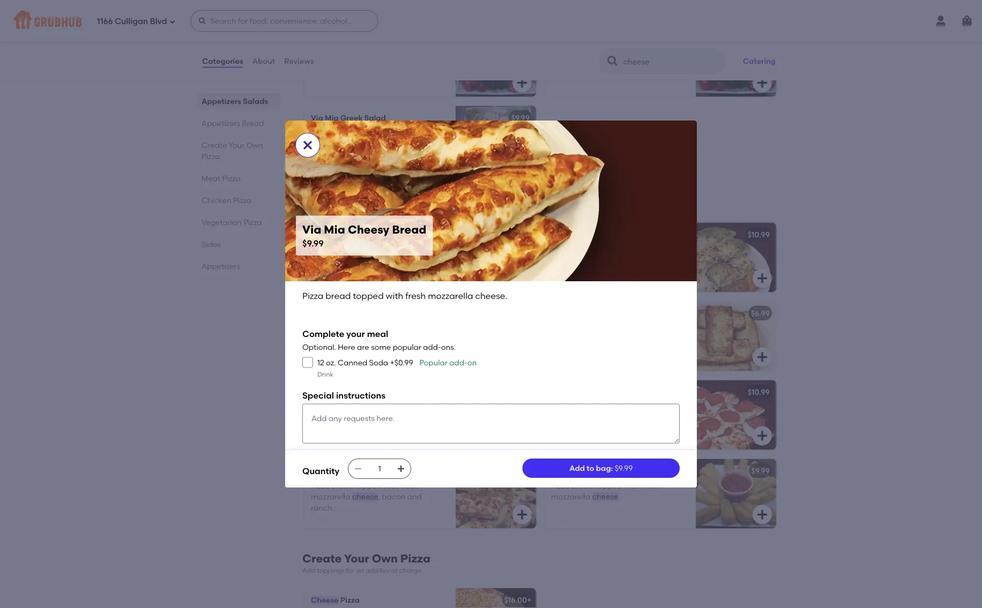 Task type: locate. For each thing, give the bounding box(es) containing it.
your down appetizers bread 'tab'
[[229, 141, 245, 150]]

, down via mia chef salad at the left of page
[[337, 61, 339, 70]]

mia for via mia greek bread
[[325, 388, 339, 397]]

your for create your own pizza
[[229, 141, 245, 150]]

1 vertical spatial +
[[527, 597, 532, 606]]

pepperoni sticks image
[[696, 381, 777, 451]]

0 vertical spatial $10.99
[[748, 230, 770, 240]]

1 vertical spatial .
[[378, 256, 380, 266]]

1 vertical spatial lettuce,
[[311, 129, 341, 138]]

2 vertical spatial ,
[[378, 493, 380, 502]]

lettuce,
[[552, 50, 581, 59], [311, 129, 341, 138]]

feta down popular
[[428, 403, 442, 412]]

0 vertical spatial +
[[390, 358, 395, 367]]

via mia greek salad image
[[456, 106, 537, 176]]

add left toppings at the bottom of the page
[[303, 568, 316, 575]]

1 vertical spatial tomatoes,
[[368, 129, 405, 138]]

add to bag: $9.99
[[570, 464, 633, 473]]

1 horizontal spatial lettuce,
[[552, 50, 581, 59]]

0 vertical spatial hearts,
[[588, 61, 613, 70]]

0 horizontal spatial create
[[202, 141, 227, 150]]

0 vertical spatial own
[[247, 141, 264, 150]]

cheese
[[622, 50, 648, 59], [311, 61, 337, 70], [352, 256, 378, 266], [629, 256, 656, 266], [311, 335, 337, 344], [311, 414, 337, 423], [352, 493, 378, 502], [593, 493, 619, 502]]

mozzarella down the 'via mia cheesy bread'
[[311, 256, 351, 266]]

own inside create your own pizza
[[247, 141, 264, 150]]

pepperoncini inside lettuce, cherry tomatoes, onion, olives, cucumber, artichoke hearts, carrots, pepperoncini and feta .
[[341, 150, 389, 160]]

cheese inside pizza bread dusted with via mia feta cheese and via mia seasoning.
[[311, 414, 337, 423]]

via for via mia chef salad
[[311, 35, 323, 44]]

greek
[[341, 113, 363, 123], [341, 388, 363, 397]]

greek for salad
[[341, 113, 363, 123]]

lettuce, for lettuce, tomatoes, cheese
[[552, 50, 581, 59]]

cheese down bag:
[[593, 493, 619, 502]]

0 vertical spatial .
[[337, 161, 339, 170]]

0 vertical spatial feta
[[407, 150, 422, 160]]

pepperoncini down cherry
[[341, 150, 389, 160]]

hearts, inside lettuce, cherry tomatoes, onion, olives, cucumber, artichoke hearts, carrots, pepperoncini and feta .
[[412, 140, 437, 149]]

create
[[202, 141, 227, 150], [303, 553, 342, 566]]

1 horizontal spatial appetizers bread
[[303, 198, 401, 212]]

0 vertical spatial add
[[570, 464, 585, 473]]

feta
[[407, 150, 422, 160], [428, 403, 442, 412]]

pizza
[[202, 152, 220, 161], [222, 174, 241, 183], [233, 196, 252, 205], [244, 218, 262, 227], [311, 246, 330, 255], [552, 246, 570, 255], [303, 291, 324, 301], [311, 324, 330, 334], [311, 403, 330, 412], [552, 403, 570, 412], [311, 482, 330, 491], [552, 482, 570, 491], [401, 553, 431, 566], [341, 597, 360, 606]]

salad up search icon
[[611, 35, 632, 44]]

svg image
[[198, 17, 207, 25], [169, 19, 176, 25], [516, 156, 529, 168], [757, 351, 769, 364], [757, 430, 769, 443], [354, 465, 363, 474], [397, 465, 406, 474], [516, 509, 529, 522], [757, 509, 769, 522]]

0 vertical spatial create
[[202, 141, 227, 150]]

charge.
[[400, 568, 424, 575]]

1 horizontal spatial dusted
[[645, 246, 671, 255]]

carrots.
[[311, 72, 339, 81], [618, 72, 646, 81]]

0 vertical spatial bread,
[[572, 246, 596, 255]]

1 horizontal spatial .
[[378, 256, 380, 266]]

$9.99 inside via mia cheesy bread $9.99
[[303, 238, 324, 249]]

appetizers bread up the 'via mia cheesy bread'
[[303, 198, 401, 212]]

mozzarella down pesto
[[588, 256, 628, 266]]

greek up cherry
[[341, 113, 363, 123]]

with inside pizza bread dusted with via mia feta cheese and via mia seasoning.
[[382, 403, 397, 412]]

create for create your own pizza add toppings for an additional charge.
[[303, 553, 342, 566]]

artichoke down onion, in the left of the page
[[376, 140, 410, 149]]

own down appetizers bread 'tab'
[[247, 141, 264, 150]]

onion,
[[407, 129, 429, 138]]

1 greek from the top
[[341, 113, 363, 123]]

olives, inside lettuce, cherry tomatoes, onion, olives, cucumber, artichoke hearts, carrots, pepperoncini and feta .
[[311, 140, 333, 149]]

1 vertical spatial add
[[303, 568, 316, 575]]

salad for via mia garden salad
[[611, 35, 632, 44]]

. for mozzarella
[[619, 493, 621, 502]]

sauce,
[[620, 246, 644, 255]]

lettuce, tomatoes, cheese
[[552, 50, 648, 59]]

1 horizontal spatial add-
[[450, 358, 468, 367]]

popular add-on
[[420, 358, 477, 367]]

1 horizontal spatial your
[[344, 553, 370, 566]]

artichoke
[[552, 61, 586, 70], [376, 140, 410, 149]]

1 horizontal spatial bread,
[[572, 246, 596, 255]]

own up additional
[[372, 553, 398, 566]]

appetizers bread down appetizers salads
[[202, 119, 264, 128]]

dusted right sauce,
[[645, 246, 671, 255]]

1 vertical spatial greek
[[341, 388, 363, 397]]

bread for via mia pesto bread
[[603, 230, 626, 240]]

0 vertical spatial dusted
[[645, 246, 671, 255]]

1 vertical spatial cucumber,
[[335, 140, 374, 149]]

olives, up carrots,
[[311, 140, 333, 149]]

add- up popular
[[423, 343, 442, 352]]

appetizers inside "tab"
[[202, 262, 240, 271]]

sliced
[[355, 335, 376, 344]]

own for create your own pizza
[[247, 141, 264, 150]]

add
[[570, 464, 585, 473], [303, 568, 316, 575]]

bread, inside pizza bread, topped with mozarella cheese and sliced jalapeno peppers.
[[331, 324, 355, 334]]

cheese . down via mia cheesy bread $9.99
[[352, 256, 380, 266]]

cucumber, inside lettuce, cherry tomatoes, onion, olives, cucumber, artichoke hearts, carrots, pepperoncini and feta .
[[335, 140, 374, 149]]

1 horizontal spatial artichoke
[[552, 61, 586, 70]]

own inside 'create your own pizza add toppings for an additional charge.'
[[372, 553, 398, 566]]

1 vertical spatial ,
[[337, 61, 339, 70]]

sticks right ranch
[[362, 467, 384, 476]]

garlic bread image
[[696, 302, 777, 372]]

bread
[[331, 246, 353, 255], [326, 291, 351, 301], [331, 403, 353, 412], [572, 403, 594, 412], [331, 482, 353, 491], [572, 482, 594, 491]]

create up toppings at the bottom of the page
[[303, 553, 342, 566]]

dusted down instructions
[[355, 403, 380, 412]]

0 horizontal spatial your
[[229, 141, 245, 150]]

,
[[648, 50, 650, 59], [337, 61, 339, 70], [378, 493, 380, 502]]

mozarella
[[403, 324, 439, 334]]

tomatoes, left onion, in the left of the page
[[368, 129, 405, 138]]

$9.99 for via mia chef salad
[[512, 35, 530, 44]]

artichoke down "lettuce, tomatoes, cheese" on the right
[[552, 61, 586, 70]]

bread for via mia cheesy bread
[[370, 230, 392, 240]]

mozzarella
[[311, 256, 351, 266], [588, 256, 628, 266], [428, 291, 474, 301], [552, 414, 591, 423], [311, 493, 351, 502], [552, 493, 591, 502]]

2 carrots. from the left
[[618, 72, 646, 81]]

greek for bread
[[341, 388, 363, 397]]

mia for via mia cheesy bread
[[325, 230, 339, 240]]

1 vertical spatial bread,
[[331, 324, 355, 334]]

.
[[337, 161, 339, 170], [378, 256, 380, 266], [619, 493, 621, 502]]

cheesy inside via mia cheesy bread $9.99
[[348, 223, 390, 237]]

1166 culligan blvd
[[97, 17, 167, 26]]

1 horizontal spatial own
[[372, 553, 398, 566]]

are
[[357, 343, 370, 352]]

bag:
[[597, 464, 613, 473]]

, inside , bacon and ranch.
[[378, 493, 380, 502]]

create inside 'create your own pizza add toppings for an additional charge.'
[[303, 553, 342, 566]]

artichoke inside lettuce, cherry tomatoes, onion, olives, cucumber, artichoke hearts, carrots, pepperoncini and feta .
[[376, 140, 410, 149]]

1 horizontal spatial tomatoes,
[[583, 50, 620, 59]]

to
[[587, 464, 595, 473]]

vegetarian pizza
[[202, 218, 262, 227]]

mia inside via mia cheesy bread $9.99
[[324, 223, 345, 237]]

bread, for fresh
[[572, 246, 596, 255]]

appetizers inside tab
[[202, 97, 241, 106]]

add left to at the bottom right
[[570, 464, 585, 473]]

carrots. down reviews
[[311, 72, 339, 81]]

cucumber, down cherry
[[335, 140, 374, 149]]

1 vertical spatial own
[[372, 553, 398, 566]]

, left bacon at left bottom
[[378, 493, 380, 502]]

pepperoncini down "lettuce, tomatoes, cheese" on the right
[[552, 72, 600, 81]]

cheesy
[[348, 223, 390, 237], [341, 230, 368, 240]]

create inside create your own pizza
[[202, 141, 227, 150]]

add- down 'ons.'
[[450, 358, 468, 367]]

topped
[[355, 246, 382, 255], [353, 291, 384, 301], [357, 324, 384, 334], [596, 403, 622, 412], [355, 482, 382, 491], [596, 482, 622, 491]]

add- inside the complete your meal optional. here are some popular add-ons.
[[423, 343, 442, 352]]

appetizers salads tab
[[202, 96, 277, 107]]

search icon image
[[607, 55, 620, 68]]

1166
[[97, 17, 113, 26]]

1 vertical spatial create
[[303, 553, 342, 566]]

chicken
[[202, 196, 232, 205]]

via for via mia greek bread
[[311, 388, 323, 397]]

tomatoes, down "garden"
[[583, 50, 620, 59]]

pepperoncini down via mia chef salad at the left of page
[[365, 61, 414, 70]]

your up an
[[344, 553, 370, 566]]

0 horizontal spatial +
[[390, 358, 395, 367]]

pizza inside 'create your own pizza add toppings for an additional charge.'
[[401, 553, 431, 566]]

cheesy for via mia cheesy bread $9.99
[[348, 223, 390, 237]]

add inside 'create your own pizza add toppings for an additional charge.'
[[303, 568, 316, 575]]

1 vertical spatial your
[[344, 553, 370, 566]]

jalapeno sticks image
[[456, 302, 537, 372]]

mia
[[325, 35, 339, 44], [566, 35, 579, 44], [325, 113, 339, 123], [324, 223, 345, 237], [325, 230, 339, 240], [566, 230, 579, 240], [325, 388, 339, 397], [413, 403, 426, 412], [369, 414, 382, 423]]

via inside via mia cheesy bread $9.99
[[303, 223, 322, 237]]

1 vertical spatial appetizers bread
[[303, 198, 401, 212]]

1 horizontal spatial cheese .
[[593, 493, 621, 502]]

olives,
[[341, 61, 363, 70], [615, 61, 637, 70], [311, 140, 333, 149]]

appetizers salads
[[202, 97, 268, 106]]

0 vertical spatial pepperoncini
[[365, 61, 414, 70]]

1 horizontal spatial feta
[[428, 403, 442, 412]]

lettuce, up carrots,
[[311, 129, 341, 138]]

via for via mia pesto bread
[[552, 230, 564, 240]]

0 vertical spatial cheese .
[[352, 256, 380, 266]]

0 horizontal spatial hearts,
[[412, 140, 437, 149]]

bread, inside "pizza bread, pesto sauce, dusted with fresh mozzarella"
[[572, 246, 596, 255]]

cheese right search icon
[[622, 50, 648, 59]]

your inside create your own pizza
[[229, 141, 245, 150]]

2 vertical spatial $10.99
[[508, 467, 530, 476]]

0 horizontal spatial lettuce,
[[311, 129, 341, 138]]

0 vertical spatial your
[[229, 141, 245, 150]]

an
[[356, 568, 365, 575]]

1 horizontal spatial sticks
[[593, 467, 615, 476]]

Special instructions text field
[[303, 404, 680, 444]]

0 horizontal spatial tomatoes,
[[368, 129, 405, 138]]

sticks right the mozzarella
[[593, 467, 615, 476]]

0 vertical spatial tomatoes,
[[583, 50, 620, 59]]

cheese left bacon at left bottom
[[352, 493, 378, 502]]

0 vertical spatial artichoke
[[552, 61, 586, 70]]

mia for via mia pesto bread
[[566, 230, 579, 240]]

and
[[415, 61, 430, 70], [602, 72, 616, 81], [391, 150, 406, 160], [339, 335, 354, 344], [339, 414, 354, 423], [408, 493, 422, 502]]

0 horizontal spatial cheese .
[[352, 256, 380, 266]]

0 horizontal spatial bread,
[[331, 324, 355, 334]]

$9.99 for via mia greek salad
[[512, 113, 530, 123]]

culligan
[[115, 17, 148, 26]]

1 vertical spatial cheese .
[[593, 493, 621, 502]]

, inside ", artichoke hearts, olives, cucumber, pepperoncini and carrots."
[[648, 50, 650, 59]]

complete
[[303, 329, 345, 339]]

salad
[[360, 35, 382, 44], [611, 35, 632, 44], [365, 113, 386, 123]]

olives, down "lettuce, tomatoes, cheese" on the right
[[615, 61, 637, 70]]

0 horizontal spatial ,
[[337, 61, 339, 70]]

dusted inside "pizza bread, pesto sauce, dusted with fresh mozzarella"
[[645, 246, 671, 255]]

svg image
[[961, 14, 974, 27], [516, 77, 529, 90], [757, 77, 769, 90], [302, 139, 314, 152], [516, 273, 529, 285], [757, 273, 769, 285], [305, 360, 311, 366]]

pizza inside pizza bread, topped with mozarella cheese and sliced jalapeno peppers.
[[311, 324, 330, 334]]

mozzarella down the mozzarella
[[552, 493, 591, 502]]

via for via mia cheesy bread $9.99
[[303, 223, 322, 237]]

salad for via mia greek salad
[[365, 113, 386, 123]]

, inside , olives, pepperoncini and carrots.
[[337, 61, 339, 70]]

. inside lettuce, cherry tomatoes, onion, olives, cucumber, artichoke hearts, carrots, pepperoncini and feta .
[[337, 161, 339, 170]]

0 vertical spatial ,
[[648, 50, 650, 59]]

0 vertical spatial greek
[[341, 113, 363, 123]]

your inside 'create your own pizza add toppings for an additional charge.'
[[344, 553, 370, 566]]

. down add to bag: $9.99
[[619, 493, 621, 502]]

appetizers down appetizers salads
[[202, 119, 240, 128]]

create down appetizers bread 'tab'
[[202, 141, 227, 150]]

2 horizontal spatial .
[[619, 493, 621, 502]]

pizza bread, topped with mozarella cheese and sliced jalapeno peppers.
[[311, 324, 444, 344]]

0 vertical spatial cucumber,
[[639, 61, 678, 70]]

hearts, down onion, in the left of the page
[[412, 140, 437, 149]]

0 horizontal spatial olives,
[[311, 140, 333, 149]]

lettuce, inside lettuce, cherry tomatoes, onion, olives, cucumber, artichoke hearts, carrots, pepperoncini and feta .
[[311, 129, 341, 138]]

ons.
[[442, 343, 456, 352]]

0 horizontal spatial artichoke
[[376, 140, 410, 149]]

1 horizontal spatial cucumber,
[[639, 61, 678, 70]]

feta down onion, in the left of the page
[[407, 150, 422, 160]]

0 horizontal spatial own
[[247, 141, 264, 150]]

0 horizontal spatial cucumber,
[[335, 140, 374, 149]]

sticks
[[362, 467, 384, 476], [593, 467, 615, 476]]

0 vertical spatial appetizers bread
[[202, 119, 264, 128]]

optional.
[[303, 343, 336, 352]]

cucumber, right search icon
[[639, 61, 678, 70]]

1 vertical spatial artichoke
[[376, 140, 410, 149]]

cheese .
[[352, 256, 380, 266], [593, 493, 621, 502]]

2 horizontal spatial olives,
[[615, 61, 637, 70]]

lettuce, down via mia garden salad at the top right of the page
[[552, 50, 581, 59]]

mozzarella up ranch.
[[311, 493, 351, 502]]

bread, down via mia pesto bread
[[572, 246, 596, 255]]

, right search icon
[[648, 50, 650, 59]]

, artichoke hearts, olives, cucumber, pepperoncini and carrots.
[[552, 50, 678, 81]]

1 vertical spatial dusted
[[355, 403, 380, 412]]

appetizers up appetizers bread 'tab'
[[202, 97, 241, 106]]

olives, inside , olives, pepperoncini and carrots.
[[341, 61, 363, 70]]

. down carrots,
[[337, 161, 339, 170]]

1 vertical spatial feta
[[428, 403, 442, 412]]

carrots. down search icon
[[618, 72, 646, 81]]

salad right chef
[[360, 35, 382, 44]]

appetizers bread
[[202, 119, 264, 128], [303, 198, 401, 212]]

hearts,
[[588, 61, 613, 70], [412, 140, 437, 149]]

1 horizontal spatial olives,
[[341, 61, 363, 70]]

artichoke inside ", artichoke hearts, olives, cucumber, pepperoncini and carrots."
[[552, 61, 586, 70]]

0 horizontal spatial add
[[303, 568, 316, 575]]

cheese pizza image
[[456, 589, 537, 609]]

via mia greek salad
[[311, 113, 386, 123]]

0 horizontal spatial feta
[[407, 150, 422, 160]]

cheese up the 12
[[311, 335, 337, 344]]

oz.
[[326, 358, 336, 367]]

1 carrots. from the left
[[311, 72, 339, 81]]

0 horizontal spatial add-
[[423, 343, 442, 352]]

Input item quantity number field
[[368, 460, 392, 479]]

0 horizontal spatial .
[[337, 161, 339, 170]]

bread, up here
[[331, 324, 355, 334]]

salad up cherry
[[365, 113, 386, 123]]

appetizers bread tab
[[202, 117, 277, 129]]

tomatoes, inside lettuce, cherry tomatoes, onion, olives, cucumber, artichoke hearts, carrots, pepperoncini and feta .
[[368, 129, 405, 138]]

bread
[[242, 119, 264, 128], [367, 198, 401, 212], [392, 223, 427, 237], [370, 230, 392, 240], [603, 230, 626, 240], [365, 388, 387, 397]]

bread inside via mia cheesy bread $9.99
[[392, 223, 427, 237]]

1 horizontal spatial hearts,
[[588, 61, 613, 70]]

0 horizontal spatial sticks
[[362, 467, 384, 476]]

0 vertical spatial lettuce,
[[552, 50, 581, 59]]

$9.99
[[512, 35, 530, 44], [512, 113, 530, 123], [512, 230, 530, 240], [303, 238, 324, 249], [615, 464, 633, 473], [752, 467, 770, 476]]

2 vertical spatial pepperoncini
[[341, 150, 389, 160]]

cucumber,
[[639, 61, 678, 70], [335, 140, 374, 149]]

garden
[[581, 35, 609, 44]]

1 vertical spatial hearts,
[[412, 140, 437, 149]]

. down via mia cheesy bread $9.99
[[378, 256, 380, 266]]

appetizers down sides
[[202, 262, 240, 271]]

1 sticks from the left
[[362, 467, 384, 476]]

canned
[[338, 358, 368, 367]]

2 sticks from the left
[[593, 467, 615, 476]]

with inside "pizza bread, pesto sauce, dusted with fresh mozzarella"
[[552, 256, 567, 266]]

greek down canned
[[341, 388, 363, 397]]

1 horizontal spatial ,
[[378, 493, 380, 502]]

via mia chef salad image
[[456, 27, 537, 97]]

2 horizontal spatial ,
[[648, 50, 650, 59]]

1 horizontal spatial carrots.
[[618, 72, 646, 81]]

0 vertical spatial add-
[[423, 343, 442, 352]]

bread for via mia greek bread
[[365, 388, 387, 397]]

feta inside lettuce, cherry tomatoes, onion, olives, cucumber, artichoke hearts, carrots, pepperoncini and feta .
[[407, 150, 422, 160]]

mia for via mia cheesy bread $9.99
[[324, 223, 345, 237]]

0 horizontal spatial dusted
[[355, 403, 380, 412]]

0 horizontal spatial appetizers bread
[[202, 119, 264, 128]]

and inside lettuce, cherry tomatoes, onion, olives, cucumber, artichoke hearts, carrots, pepperoncini and feta .
[[391, 150, 406, 160]]

pepperoncini
[[365, 61, 414, 70], [552, 72, 600, 81], [341, 150, 389, 160]]

pizza bread topped with fresh mozzarella for via mia cheesy bread
[[311, 246, 419, 266]]

hearts, down "lettuce, tomatoes, cheese" on the right
[[588, 61, 613, 70]]

with
[[384, 246, 399, 255], [552, 256, 567, 266], [386, 291, 404, 301], [386, 324, 401, 334], [382, 403, 397, 412], [624, 403, 639, 412], [384, 482, 399, 491], [624, 482, 639, 491]]

1 horizontal spatial create
[[303, 553, 342, 566]]

$10.99
[[748, 230, 770, 240], [748, 388, 770, 397], [508, 467, 530, 476]]

quantity
[[303, 466, 340, 477]]

2 greek from the top
[[341, 388, 363, 397]]

lettuce, for lettuce, cherry tomatoes, onion, olives, cucumber, artichoke hearts, carrots, pepperoncini and feta .
[[311, 129, 341, 138]]

catering button
[[739, 49, 781, 73]]

1 vertical spatial pepperoncini
[[552, 72, 600, 81]]

cheese . down bag:
[[593, 493, 621, 502]]

olives, down chef
[[341, 61, 363, 70]]

0 horizontal spatial carrots.
[[311, 72, 339, 81]]

2 vertical spatial .
[[619, 493, 621, 502]]

$0.99
[[395, 358, 414, 367]]

bacon
[[311, 467, 335, 476]]

cheese down "special"
[[311, 414, 337, 423]]



Task type: vqa. For each thing, say whether or not it's contained in the screenshot.
the Bacon Ranch Sticks image's svg image
yes



Task type: describe. For each thing, give the bounding box(es) containing it.
pepperoncini inside ", artichoke hearts, olives, cucumber, pepperoncini and carrots."
[[552, 72, 600, 81]]

$16.00 +
[[505, 597, 532, 606]]

carrots,
[[311, 150, 339, 160]]

special instructions
[[303, 391, 386, 401]]

pizza bread topped with fresh mozzarella for bacon ranch sticks
[[311, 482, 419, 502]]

pesto
[[581, 230, 602, 240]]

via mia garden salad image
[[696, 27, 777, 97]]

mozzarella sticks
[[552, 467, 615, 476]]

drink
[[318, 371, 334, 379]]

1 vertical spatial add-
[[450, 358, 468, 367]]

ranch
[[337, 467, 360, 476]]

and inside , bacon and ranch.
[[408, 493, 422, 502]]

$8.99
[[751, 35, 770, 44]]

1 vertical spatial $10.99
[[748, 388, 770, 397]]

categories
[[202, 57, 243, 66]]

via mia cheesy bread
[[311, 230, 392, 240]]

salad for via mia chef salad
[[360, 35, 382, 44]]

cheesy for via mia cheesy bread
[[341, 230, 368, 240]]

cheese down via mia chef salad at the left of page
[[311, 61, 337, 70]]

your
[[347, 329, 365, 339]]

pesto
[[597, 246, 618, 255]]

cheese
[[311, 597, 339, 606]]

here
[[338, 343, 356, 352]]

mia for via mia garden salad
[[566, 35, 579, 44]]

, for cucumber,
[[648, 50, 650, 59]]

create your own pizza add toppings for an additional charge.
[[303, 553, 431, 575]]

catering
[[744, 57, 776, 66]]

mozzarella left cheese. at the top
[[428, 291, 474, 301]]

via mia greek bread image
[[456, 381, 537, 451]]

and inside , olives, pepperoncini and carrots.
[[415, 61, 430, 70]]

reviews button
[[284, 42, 315, 80]]

sides
[[202, 240, 221, 249]]

olives, inside ", artichoke hearts, olives, cucumber, pepperoncini and carrots."
[[615, 61, 637, 70]]

complete your meal optional. here are some popular add-ons.
[[303, 329, 456, 352]]

pizza inside create your own pizza
[[202, 152, 220, 161]]

$10.99 for pizza bread, pesto sauce, dusted with fresh mozzarella
[[748, 230, 770, 240]]

main navigation navigation
[[0, 0, 983, 42]]

carrots. inside , olives, pepperoncini and carrots.
[[311, 72, 339, 81]]

Search Via Mia Pizza search field
[[623, 56, 705, 67]]

$10.99 for pizza bread topped with fresh mozzarella
[[508, 467, 530, 476]]

appetizers tab
[[202, 261, 277, 272]]

chicken pizza tab
[[202, 195, 277, 206]]

jalapeno
[[378, 335, 410, 344]]

chicken pizza
[[202, 196, 252, 205]]

on
[[468, 358, 477, 367]]

12 oz. canned soda + $0.99
[[318, 358, 414, 367]]

pizza inside tab
[[233, 196, 252, 205]]

create for create your own pizza
[[202, 141, 227, 150]]

$6.99 button
[[545, 302, 777, 372]]

seasoning.
[[384, 414, 423, 423]]

feta inside pizza bread dusted with via mia feta cheese and via mia seasoning.
[[428, 403, 442, 412]]

cheese.
[[476, 291, 508, 301]]

appetizers up the 'via mia cheesy bread'
[[303, 198, 364, 212]]

topped inside pizza bread, topped with mozarella cheese and sliced jalapeno peppers.
[[357, 324, 384, 334]]

for
[[346, 568, 355, 575]]

appetizers bread inside 'tab'
[[202, 119, 264, 128]]

pepperoncini inside , olives, pepperoncini and carrots.
[[365, 61, 414, 70]]

$16.00
[[505, 597, 527, 606]]

fresh inside "pizza bread, pesto sauce, dusted with fresh mozzarella"
[[569, 256, 586, 266]]

instructions
[[336, 391, 386, 401]]

soda
[[369, 358, 388, 367]]

pizza bread topped with fresh mozzarella cheese.
[[303, 291, 508, 301]]

mia for via mia greek salad
[[325, 113, 339, 123]]

blvd
[[150, 17, 167, 26]]

mozzarella sticks image
[[696, 460, 777, 530]]

mia for via mia chef salad
[[325, 35, 339, 44]]

with inside pizza bread, topped with mozarella cheese and sliced jalapeno peppers.
[[386, 324, 401, 334]]

salads
[[243, 97, 268, 106]]

cheese inside pizza bread, topped with mozarella cheese and sliced jalapeno peppers.
[[311, 335, 337, 344]]

svg image inside main navigation navigation
[[961, 14, 974, 27]]

meal
[[367, 329, 389, 339]]

pizza bread topped with fresh mozzarella for mozzarella sticks
[[552, 482, 659, 502]]

bacon
[[382, 493, 406, 502]]

bread for via mia cheesy bread $9.99
[[392, 223, 427, 237]]

dusted inside pizza bread dusted with via mia feta cheese and via mia seasoning.
[[355, 403, 380, 412]]

meat pizza
[[202, 174, 241, 183]]

1 horizontal spatial add
[[570, 464, 585, 473]]

via mia pesto bread image
[[696, 223, 777, 293]]

via mia pesto bread
[[552, 230, 626, 240]]

pizza inside "pizza bread, pesto sauce, dusted with fresh mozzarella"
[[552, 246, 570, 255]]

popular
[[420, 358, 448, 367]]

about
[[253, 57, 275, 66]]

pizza inside pizza bread dusted with via mia feta cheese and via mia seasoning.
[[311, 403, 330, 412]]

cheese pizza
[[311, 597, 360, 606]]

vegetarian pizza tab
[[202, 217, 277, 228]]

$9.99 for via mia cheesy bread
[[512, 230, 530, 240]]

own for create your own pizza add toppings for an additional charge.
[[372, 553, 398, 566]]

appetizers inside 'tab'
[[202, 119, 240, 128]]

bread inside pizza bread dusted with via mia feta cheese and via mia seasoning.
[[331, 403, 353, 412]]

carrots. inside ", artichoke hearts, olives, cucumber, pepperoncini and carrots."
[[618, 72, 646, 81]]

lettuce, cherry tomatoes, onion, olives, cucumber, artichoke hearts, carrots, pepperoncini and feta .
[[311, 129, 437, 170]]

your for create your own pizza add toppings for an additional charge.
[[344, 553, 370, 566]]

sides tab
[[202, 239, 277, 250]]

cheese down sauce,
[[629, 256, 656, 266]]

mozzarella inside "pizza bread, pesto sauce, dusted with fresh mozzarella"
[[588, 256, 628, 266]]

meat pizza tab
[[202, 173, 277, 184]]

peppers.
[[412, 335, 444, 344]]

via for via mia garden salad
[[552, 35, 564, 44]]

and inside ", artichoke hearts, olives, cucumber, pepperoncini and carrots."
[[602, 72, 616, 81]]

via mia greek bread
[[311, 388, 387, 397]]

, bacon and ranch.
[[311, 493, 422, 513]]

chef
[[341, 35, 358, 44]]

$9.99 for mozzarella sticks
[[752, 467, 770, 476]]

via for via mia cheesy bread
[[311, 230, 323, 240]]

bacon ranch sticks
[[311, 467, 384, 476]]

pizza bread dusted with via mia feta cheese and via mia seasoning.
[[311, 403, 442, 423]]

mozzarella
[[552, 467, 591, 476]]

create your own pizza
[[202, 141, 264, 161]]

via for via mia greek salad
[[311, 113, 323, 123]]

about button
[[252, 42, 276, 80]]

, olives, pepperoncini and carrots.
[[311, 61, 430, 81]]

categories button
[[202, 42, 244, 80]]

create your own pizza tab
[[202, 139, 277, 162]]

via mia cheesy bread $9.99
[[303, 223, 427, 249]]

reviews
[[284, 57, 314, 66]]

meat
[[202, 174, 221, 183]]

cheese . for mozzarella sticks
[[593, 493, 621, 502]]

and inside pizza bread, topped with mozarella cheese and sliced jalapeno peppers.
[[339, 335, 354, 344]]

, for carrots.
[[337, 61, 339, 70]]

. for via
[[378, 256, 380, 266]]

cheese down via mia cheesy bread $9.99
[[352, 256, 378, 266]]

popular
[[393, 343, 422, 352]]

toppings
[[317, 568, 345, 575]]

via mia cheesy bread image
[[456, 223, 537, 293]]

bread inside 'tab'
[[242, 119, 264, 128]]

ranch.
[[311, 504, 334, 513]]

cheese . for via mia cheesy bread
[[352, 256, 380, 266]]

vegetarian
[[202, 218, 242, 227]]

and inside pizza bread dusted with via mia feta cheese and via mia seasoning.
[[339, 414, 354, 423]]

bacon ranch sticks image
[[456, 460, 537, 530]]

1 horizontal spatial +
[[527, 597, 532, 606]]

special
[[303, 391, 334, 401]]

via mia chef salad
[[311, 35, 382, 44]]

mozzarella up the mozzarella
[[552, 414, 591, 423]]

hearts, inside ", artichoke hearts, olives, cucumber, pepperoncini and carrots."
[[588, 61, 613, 70]]

additional
[[366, 568, 398, 575]]

cherry
[[343, 129, 366, 138]]

cucumber, inside ", artichoke hearts, olives, cucumber, pepperoncini and carrots."
[[639, 61, 678, 70]]

bread, for and
[[331, 324, 355, 334]]

via mia garden salad
[[552, 35, 632, 44]]

12
[[318, 358, 325, 367]]

pizza bread, pesto sauce, dusted with fresh mozzarella
[[552, 246, 671, 266]]

$6.99
[[751, 309, 770, 318]]

some
[[371, 343, 391, 352]]



